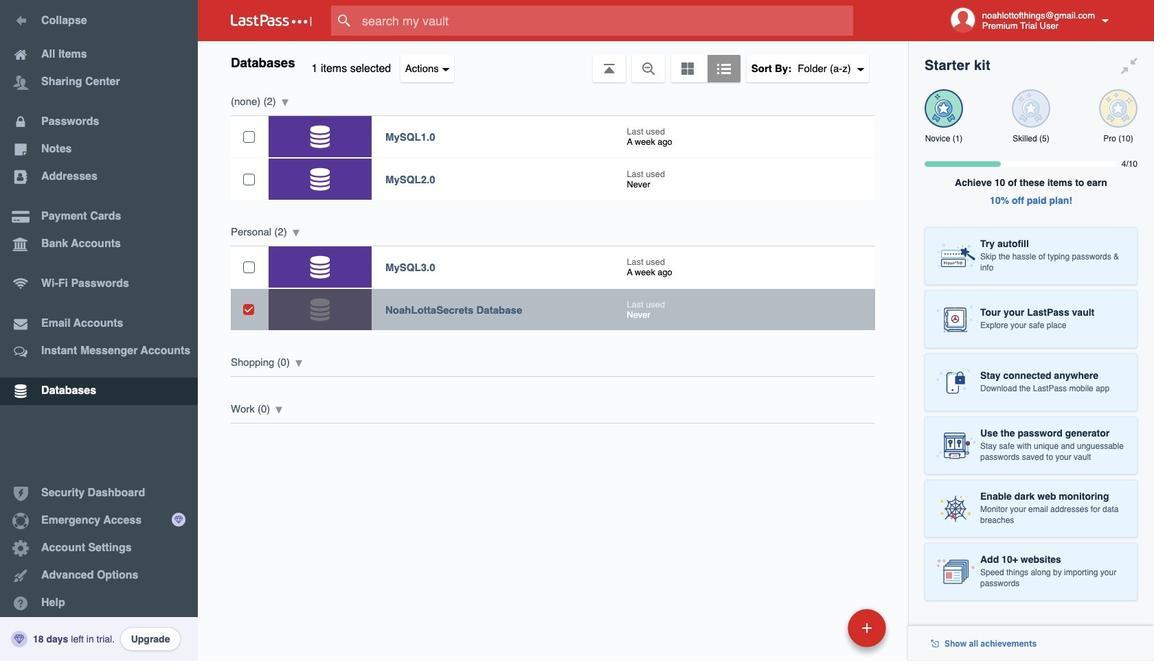 Task type: locate. For each thing, give the bounding box(es) containing it.
new item element
[[754, 609, 891, 648]]

search my vault text field
[[331, 5, 880, 36]]

lastpass image
[[231, 14, 312, 27]]

main navigation navigation
[[0, 0, 198, 662]]



Task type: vqa. For each thing, say whether or not it's contained in the screenshot.
text box
no



Task type: describe. For each thing, give the bounding box(es) containing it.
Search search field
[[331, 5, 880, 36]]

new item navigation
[[754, 605, 895, 662]]

vault options navigation
[[198, 41, 909, 82]]



